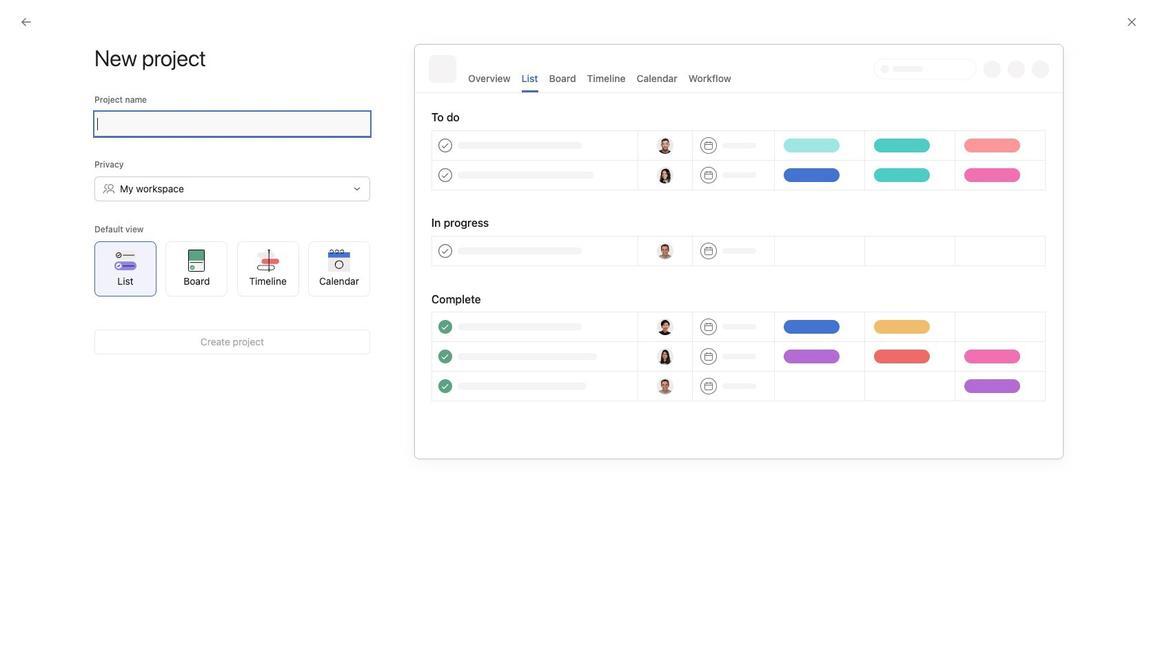 Task type: locate. For each thing, give the bounding box(es) containing it.
None text field
[[94, 112, 370, 137]]

projects element
[[0, 219, 166, 269]]

teams element
[[0, 269, 166, 319]]

list item
[[685, 487, 720, 521]]

list box
[[417, 6, 748, 28]]

go back image
[[21, 17, 32, 28]]



Task type: describe. For each thing, give the bounding box(es) containing it.
close image
[[1127, 17, 1138, 28]]

global element
[[0, 34, 166, 117]]

hide sidebar image
[[18, 11, 29, 22]]

this is a preview of your project image
[[414, 44, 1064, 459]]



Task type: vqa. For each thing, say whether or not it's contained in the screenshot.
the "Global" element
yes



